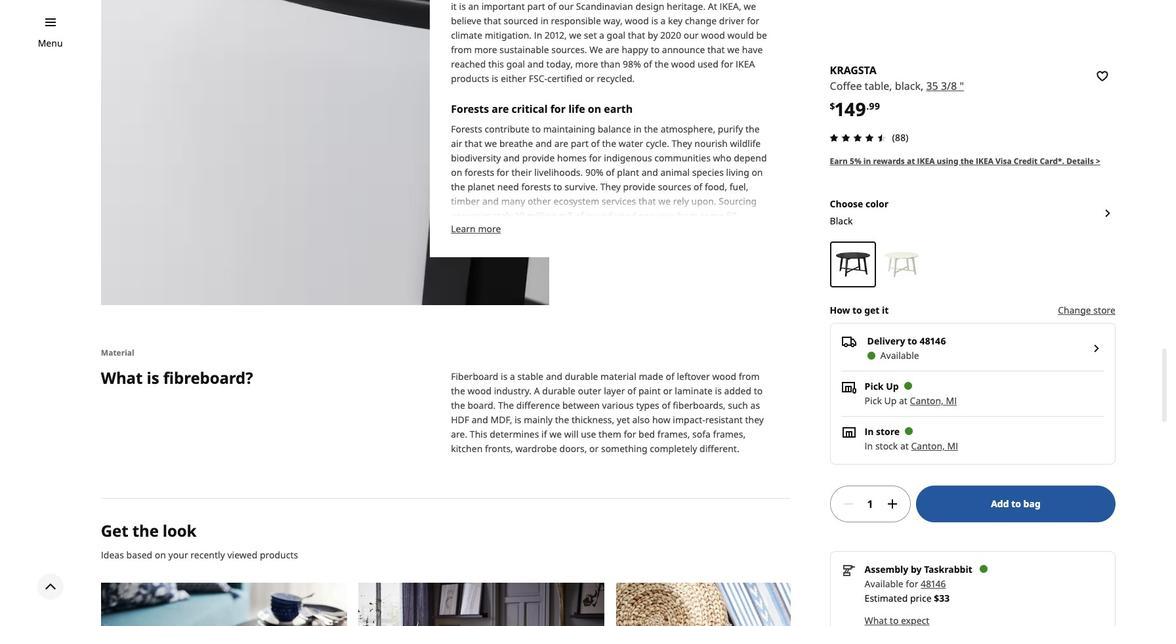 Task type: describe. For each thing, give the bounding box(es) containing it.
fiberboard is a stable and durable material made of leftover wood from the wood industry. a durable outer layer of paint or laminate is added to the board. the difference between various types of fiberboards, such as hdf and mdf, is mainly the thickness, yet also how impact-resistant they are. this determines if we will use them for bed frames, sofa frames, kitchen fronts, wardrobe doors, or something completely different.
[[451, 370, 764, 455]]

1 timber from the top
[[451, 195, 480, 208]]

impact-
[[673, 413, 705, 426]]

0 vertical spatial they
[[672, 137, 692, 150]]

canton, mi button for pick up at
[[910, 394, 957, 407]]

forests up ecosystems
[[654, 267, 684, 280]]

up for pick up
[[886, 380, 899, 392]]

between
[[562, 399, 600, 411]]

what
[[101, 367, 143, 388]]

1 horizontal spatial ikea
[[917, 155, 935, 167]]

1 horizontal spatial or
[[663, 384, 672, 397]]

up for pick up at canton, mi
[[884, 394, 897, 407]]

sources
[[658, 181, 691, 193]]

forests up "other"
[[521, 181, 551, 193]]

kragsta coffee table, black, 35 3/8 "
[[830, 63, 964, 93]]

to inside button
[[1011, 497, 1021, 510]]

are left 'met,'
[[686, 267, 700, 280]]

35
[[926, 79, 938, 93]]

48146 for delivery to 48146
[[920, 334, 946, 347]]

earth
[[604, 102, 633, 116]]

air
[[451, 137, 462, 150]]

add to bag button
[[916, 485, 1116, 522]]

available for available for 48146 estimated price $33
[[865, 577, 903, 590]]

homes
[[557, 152, 587, 164]]

determines
[[490, 428, 539, 440]]

learn more button
[[451, 222, 501, 236]]

0 vertical spatial a
[[536, 224, 541, 236]]

plant
[[617, 166, 639, 179]]

responsibility
[[571, 238, 629, 251]]

products
[[260, 548, 298, 561]]

their
[[512, 166, 532, 179]]

bag
[[1023, 497, 1041, 510]]

on down the depend on the right of page
[[752, 166, 763, 179]]

and down 50
[[717, 224, 733, 236]]

ecosystems
[[643, 282, 693, 294]]

1 vertical spatial a
[[539, 238, 544, 251]]

rewards
[[873, 155, 905, 167]]

table,
[[865, 79, 892, 93]]

card*.
[[1040, 155, 1064, 167]]

the down balance
[[602, 137, 616, 150]]

world's
[[652, 224, 682, 236]]

sourced.
[[487, 253, 524, 265]]

are.
[[451, 428, 467, 440]]

sourcing
[[719, 195, 757, 208]]

the up wildlife
[[746, 123, 760, 136]]

0 vertical spatial biodiversity
[[451, 152, 501, 164]]

viewed
[[227, 548, 257, 561]]

fronts,
[[485, 442, 513, 455]]

to down livelihoods.
[[553, 181, 562, 193]]

the up will
[[555, 413, 569, 426]]

pick up at canton, mi
[[865, 394, 957, 407]]

how inside fiberboard is a stable and durable material made of leftover wood from the wood industry. a durable outer layer of paint or laminate is added to the board. the difference between various types of fiberboards, such as hdf and mdf, is mainly the thickness, yet also how impact-resistant they are. this determines if we will use them for bed frames, sofa frames, kitchen fronts, wardrobe doors, or something completely different.
[[652, 413, 671, 426]]

sofa
[[692, 428, 711, 440]]

based
[[126, 548, 152, 561]]

canton, mi button for in stock at
[[911, 439, 958, 452]]

is up ensure
[[477, 253, 484, 265]]

fibreboard?
[[163, 367, 253, 388]]

$33
[[934, 592, 950, 604]]

to left get
[[853, 304, 862, 316]]

will
[[564, 428, 579, 440]]

and down breathe
[[503, 152, 520, 164]]

the up can
[[503, 267, 517, 280]]

forests up influence
[[685, 224, 714, 236]]

the up cycle.
[[644, 123, 658, 136]]

from inside forests are critical for life on earth forests contribute to maintaining balance in the atmosphere, purify the air that we breathe and are part of the water cycle. they nourish wildlife biodiversity and provide homes for indigenous communities who depend on forests for their livelihoods. 90% of plant and animal species living on the planet need forests to survive. they provide sources of food, fuel, timber and many other ecosystem services that we rely upon. sourcing approximately 19 million m3 of roundwood per year from some 50 countries, ikea has a significant impact on the world's forests and the timber industry and a huge responsibility to positively influence how wood is sourced. responsible wood sourcing and forest management ensure that the needs of people dependent on forests are met, that businesses can work sustainably, that forest ecosystems are protected and biodiversity is enhanced.
[[677, 210, 698, 222]]

upon.
[[691, 195, 716, 208]]

how to get it
[[830, 304, 889, 316]]

1 frames, from the left
[[657, 428, 690, 440]]

animal
[[660, 166, 690, 179]]

of right part
[[591, 137, 600, 150]]

wildlife
[[730, 137, 761, 150]]

stable
[[517, 370, 544, 382]]

industry.
[[494, 384, 532, 397]]

what is fibreboard?
[[101, 367, 253, 388]]

store for in store
[[876, 425, 900, 437]]

fuel,
[[730, 181, 748, 193]]

0 horizontal spatial we
[[485, 137, 497, 150]]

are down "maintaining"
[[554, 137, 568, 150]]

and right breathe
[[536, 137, 552, 150]]

0 vertical spatial forest
[[665, 253, 691, 265]]

added
[[724, 384, 751, 397]]

for up need
[[497, 166, 509, 179]]

>
[[1096, 155, 1100, 167]]

black
[[830, 214, 853, 227]]

need
[[497, 181, 519, 193]]

businesses
[[451, 282, 498, 294]]

estimated
[[865, 592, 908, 604]]

store for change store
[[1094, 304, 1116, 316]]

right image
[[1089, 340, 1104, 356]]

positively
[[643, 238, 683, 251]]

for left the life
[[550, 102, 566, 116]]

the down 50
[[736, 224, 750, 236]]

are down 'met,'
[[696, 282, 710, 294]]

choose
[[830, 197, 863, 210]]

that down sourced.
[[483, 267, 501, 280]]

nourish
[[695, 137, 728, 150]]

living
[[726, 166, 749, 179]]

purify
[[718, 123, 743, 136]]

life
[[568, 102, 585, 116]]

on right the life
[[588, 102, 601, 116]]

ensure
[[451, 267, 481, 280]]

them
[[599, 428, 621, 440]]

0 horizontal spatial provide
[[522, 152, 555, 164]]

wood up ensure
[[451, 253, 475, 265]]

people
[[559, 267, 589, 280]]

water
[[619, 137, 643, 150]]

kragsta coffee table, white, 35 3/8 " image
[[884, 247, 919, 282]]

they
[[745, 413, 764, 426]]

of up 'upon.' on the top right
[[694, 181, 702, 193]]

the down fiberboard
[[451, 384, 465, 397]]

0 vertical spatial durable
[[565, 370, 598, 382]]

stock
[[875, 439, 898, 452]]

is left added
[[715, 384, 722, 397]]

huge
[[547, 238, 569, 251]]

2 forests from the top
[[451, 123, 482, 136]]

fiberboard
[[451, 370, 498, 382]]

in inside forests are critical for life on earth forests contribute to maintaining balance in the atmosphere, purify the air that we breathe and are part of the water cycle. they nourish wildlife biodiversity and provide homes for indigenous communities who depend on forests for their livelihoods. 90% of plant and animal species living on the planet need forests to survive. they provide sources of food, fuel, timber and many other ecosystem services that we rely upon. sourcing approximately 19 million m3 of roundwood per year from some 50 countries, ikea has a significant impact on the world's forests and the timber industry and a huge responsibility to positively influence how wood is sourced. responsible wood sourcing and forest management ensure that the needs of people dependent on forests are met, that businesses can work sustainably, that forest ecosystems are protected and biodiversity is enhanced.
[[634, 123, 642, 136]]

from inside fiberboard is a stable and durable material made of leftover wood from the wood industry. a durable outer layer of paint or laminate is added to the board. the difference between various types of fiberboards, such as hdf and mdf, is mainly the thickness, yet also how impact-resistant they are. this determines if we will use them for bed frames, sofa frames, kitchen fronts, wardrobe doors, or something completely different.
[[739, 370, 760, 382]]

difference
[[516, 399, 560, 411]]

on left your
[[155, 548, 166, 561]]

canton, for pick up at
[[910, 394, 944, 407]]

ideas
[[101, 548, 124, 561]]

black,
[[895, 79, 924, 93]]

delivery to 48146
[[867, 334, 946, 347]]

and up approximately
[[482, 195, 499, 208]]

by
[[911, 563, 922, 575]]

cycle.
[[646, 137, 669, 150]]

in store
[[865, 425, 900, 437]]

change store
[[1058, 304, 1116, 316]]

that down dependent
[[596, 282, 613, 294]]

35 3/8 " button
[[926, 78, 964, 95]]

and down businesses
[[451, 296, 467, 309]]

mi for in stock at canton, mi
[[947, 439, 958, 452]]

who
[[713, 152, 731, 164]]

bed
[[639, 428, 655, 440]]

and right stable
[[546, 370, 562, 382]]

a cushion with a junimagnolia cover resting on an alseda banana-fiber stool placed next to a black kragsta coffee table. image
[[101, 583, 347, 626]]

1 forests from the top
[[451, 102, 489, 116]]

and right plant
[[642, 166, 658, 179]]

Quantity input value text field
[[861, 485, 879, 522]]

149
[[835, 97, 866, 122]]

rely
[[673, 195, 689, 208]]

in for in store
[[865, 425, 874, 437]]

made
[[639, 370, 663, 382]]

industry
[[482, 238, 518, 251]]

assembly by taskrabbit
[[865, 563, 972, 575]]

1 horizontal spatial kragsta coffee table, black, 35 3/8 " image
[[835, 247, 871, 282]]

in stock at canton, mi group
[[865, 439, 958, 452]]

species
[[692, 166, 724, 179]]

services
[[602, 195, 636, 208]]



Task type: locate. For each thing, give the bounding box(es) containing it.
or right the paint
[[663, 384, 672, 397]]

mi down pick up at canton, mi group on the right bottom
[[947, 439, 958, 452]]

ideas based on your recently viewed products
[[101, 548, 298, 561]]

also
[[632, 413, 650, 426]]

0 horizontal spatial or
[[589, 442, 599, 455]]

0 horizontal spatial frames,
[[657, 428, 690, 440]]

of right m3
[[575, 210, 584, 222]]

1 vertical spatial or
[[589, 442, 599, 455]]

durable up outer
[[565, 370, 598, 382]]

leftover
[[677, 370, 710, 382]]

2 in from the top
[[865, 439, 873, 452]]

communities
[[654, 152, 711, 164]]

1 vertical spatial available
[[865, 577, 903, 590]]

1 vertical spatial up
[[884, 394, 897, 407]]

review: 4.3 out of 5 stars. total reviews: 88 image
[[826, 130, 890, 146]]

2 frames, from the left
[[713, 428, 746, 440]]

mi for pick up at canton, mi
[[946, 394, 957, 407]]

0 vertical spatial store
[[1094, 304, 1116, 316]]

0 vertical spatial in
[[634, 123, 642, 136]]

for
[[550, 102, 566, 116], [589, 152, 601, 164], [497, 166, 509, 179], [624, 428, 636, 440], [906, 577, 918, 590]]

1 vertical spatial mi
[[947, 439, 958, 452]]

pick up at canton, mi group
[[865, 394, 957, 407]]

on down air on the top left
[[451, 166, 462, 179]]

paint
[[639, 384, 661, 397]]

hdf
[[451, 413, 469, 426]]

store inside button
[[1094, 304, 1116, 316]]

per
[[639, 210, 653, 222]]

2 vertical spatial a
[[510, 370, 515, 382]]

ikea left visa on the top of page
[[976, 155, 994, 167]]

a right has
[[536, 224, 541, 236]]

0 vertical spatial 48146
[[920, 334, 946, 347]]

0 horizontal spatial in
[[634, 123, 642, 136]]

timber
[[451, 195, 480, 208], [451, 238, 480, 251]]

1 horizontal spatial from
[[739, 370, 760, 382]]

balance
[[598, 123, 631, 136]]

0 vertical spatial canton, mi button
[[910, 394, 957, 407]]

1 vertical spatial from
[[739, 370, 760, 382]]

as
[[750, 399, 760, 411]]

frames, up completely at the bottom right of the page
[[657, 428, 690, 440]]

0 vertical spatial provide
[[522, 152, 555, 164]]

details
[[1067, 155, 1094, 167]]

1 vertical spatial pick
[[865, 394, 882, 407]]

0 vertical spatial how
[[728, 238, 746, 251]]

1 vertical spatial canton,
[[911, 439, 945, 452]]

the inside button
[[961, 155, 974, 167]]

is up "determines"
[[515, 413, 521, 426]]

durable right a
[[542, 384, 576, 397]]

delivery
[[867, 334, 905, 347]]

to right delivery
[[908, 334, 917, 347]]

in for in stock at canton, mi
[[865, 439, 873, 452]]

1 horizontal spatial we
[[549, 428, 562, 440]]

pick for pick up
[[865, 380, 884, 392]]

timber down planet on the left
[[451, 195, 480, 208]]

coffee
[[830, 79, 862, 93]]

is
[[477, 253, 484, 265], [522, 296, 529, 309], [147, 367, 159, 388], [501, 370, 508, 382], [715, 384, 722, 397], [515, 413, 521, 426]]

ikea up industry
[[496, 224, 516, 236]]

learn
[[451, 223, 476, 235]]

wood down responsibility
[[580, 253, 604, 265]]

0 horizontal spatial from
[[677, 210, 698, 222]]

resistant
[[705, 413, 743, 426]]

48146 for available for 48146 estimated price $33
[[921, 577, 946, 590]]

for inside available for 48146 estimated price $33
[[906, 577, 918, 590]]

0 horizontal spatial ikea
[[496, 224, 516, 236]]

store
[[1094, 304, 1116, 316], [876, 425, 900, 437]]

48146 button
[[921, 577, 946, 590]]

is right what
[[147, 367, 159, 388]]

2 vertical spatial at
[[900, 439, 909, 452]]

such
[[728, 399, 748, 411]]

frames, down resistant
[[713, 428, 746, 440]]

1 horizontal spatial in
[[864, 155, 871, 167]]

livelihoods.
[[534, 166, 583, 179]]

a up 'industry.'
[[510, 370, 515, 382]]

if
[[541, 428, 547, 440]]

mainly
[[524, 413, 553, 426]]

forests up planet on the left
[[465, 166, 494, 179]]

1 pick from the top
[[865, 380, 884, 392]]

0 vertical spatial forests
[[451, 102, 489, 116]]

1 vertical spatial we
[[658, 195, 671, 208]]

provide up their
[[522, 152, 555, 164]]

has
[[518, 224, 533, 236]]

the down per
[[636, 224, 650, 236]]

breathe
[[499, 137, 533, 150]]

0 vertical spatial we
[[485, 137, 497, 150]]

store right change
[[1094, 304, 1116, 316]]

0 horizontal spatial how
[[652, 413, 671, 426]]

1 vertical spatial provide
[[623, 181, 656, 193]]

how inside forests are critical for life on earth forests contribute to maintaining balance in the atmosphere, purify the air that we breathe and are part of the water cycle. they nourish wildlife biodiversity and provide homes for indigenous communities who depend on forests for their livelihoods. 90% of plant and animal species living on the planet need forests to survive. they provide sources of food, fuel, timber and many other ecosystem services that we rely upon. sourcing approximately 19 million m3 of roundwood per year from some 50 countries, ikea has a significant impact on the world's forests and the timber industry and a huge responsibility to positively influence how wood is sourced. responsible wood sourcing and forest management ensure that the needs of people dependent on forests are met, that businesses can work sustainably, that forest ecosystems are protected and biodiversity is enhanced.
[[728, 238, 746, 251]]

0 horizontal spatial forest
[[615, 282, 641, 294]]

layer
[[604, 384, 625, 397]]

1 vertical spatial forests
[[451, 123, 482, 136]]

1 vertical spatial how
[[652, 413, 671, 426]]

to down critical
[[532, 123, 541, 136]]

earn 5% in rewards at ikea using the ikea visa credit card*. details >
[[830, 155, 1100, 167]]

biodiversity down air on the top left
[[451, 152, 501, 164]]

earn 5% in rewards at ikea using the ikea visa credit card*. details > button
[[830, 155, 1100, 167]]

they up communities
[[672, 137, 692, 150]]

0 vertical spatial at
[[907, 155, 915, 167]]

1 in from the top
[[865, 425, 874, 437]]

on down roundwood
[[622, 224, 633, 236]]

0 vertical spatial up
[[886, 380, 899, 392]]

from up added
[[739, 370, 760, 382]]

0 vertical spatial mi
[[946, 394, 957, 407]]

up
[[886, 380, 899, 392], [884, 394, 897, 407]]

the right using
[[961, 155, 974, 167]]

the up the based
[[132, 520, 159, 541]]

and down has
[[520, 238, 537, 251]]

1 vertical spatial timber
[[451, 238, 480, 251]]

a left huge
[[539, 238, 544, 251]]

top view of round table full of food, blue patterned porcelain bowls, blue mugs, beige stool, blue striped low pile rug. image
[[616, 583, 862, 626]]

menu button
[[38, 36, 63, 51]]

forests
[[451, 102, 489, 116], [451, 123, 482, 136]]

at for pick up
[[899, 394, 908, 407]]

material
[[600, 370, 636, 382]]

1 vertical spatial forest
[[615, 282, 641, 294]]

the left planet on the left
[[451, 181, 465, 193]]

2 horizontal spatial ikea
[[976, 155, 994, 167]]

price
[[910, 592, 932, 604]]

1 vertical spatial they
[[600, 181, 621, 193]]

in inside button
[[864, 155, 871, 167]]

material
[[101, 347, 134, 358]]

the up hdf on the left of page
[[451, 399, 465, 411]]

biodiversity
[[451, 152, 501, 164], [470, 296, 520, 309]]

at up in store
[[899, 394, 908, 407]]

1 horizontal spatial store
[[1094, 304, 1116, 316]]

of right 90%
[[606, 166, 615, 179]]

needs
[[520, 267, 546, 280]]

pick up
[[865, 380, 899, 392]]

pick for pick up at canton, mi
[[865, 394, 882, 407]]

that up per
[[638, 195, 656, 208]]

1 vertical spatial 48146
[[921, 577, 946, 590]]

your
[[168, 548, 188, 561]]

influence
[[685, 238, 725, 251]]

is up 'industry.'
[[501, 370, 508, 382]]

more
[[478, 223, 501, 235]]

available up the 'estimated'
[[865, 577, 903, 590]]

outer
[[578, 384, 601, 397]]

1 horizontal spatial how
[[728, 238, 746, 251]]

are up the contribute
[[492, 102, 509, 116]]

0 horizontal spatial store
[[876, 425, 900, 437]]

1 horizontal spatial they
[[672, 137, 692, 150]]

in
[[634, 123, 642, 136], [864, 155, 871, 167]]

48146 up $33
[[921, 577, 946, 590]]

wood up added
[[712, 370, 736, 382]]

canton, right stock
[[911, 439, 945, 452]]

a
[[534, 384, 540, 397]]

1 vertical spatial durable
[[542, 384, 576, 397]]

countries,
[[451, 224, 494, 236]]

canton, mi button up in stock at canton, mi
[[910, 394, 957, 407]]

wood up board.
[[468, 384, 492, 397]]

90%
[[585, 166, 604, 179]]

in up in stock at canton, mi
[[865, 425, 874, 437]]

at for in store
[[900, 439, 909, 452]]

of down responsible
[[548, 267, 557, 280]]

we up year
[[658, 195, 671, 208]]

they up services
[[600, 181, 621, 193]]

at right 'rewards'
[[907, 155, 915, 167]]

mi up "in stock at canton, mi" group
[[946, 394, 957, 407]]

and
[[536, 137, 552, 150], [503, 152, 520, 164], [642, 166, 658, 179], [482, 195, 499, 208], [717, 224, 733, 236], [520, 238, 537, 251], [647, 253, 663, 265], [451, 296, 467, 309], [546, 370, 562, 382], [472, 413, 488, 426]]

how up management
[[728, 238, 746, 251]]

0 horizontal spatial they
[[600, 181, 621, 193]]

different.
[[700, 442, 739, 455]]

48146
[[920, 334, 946, 347], [921, 577, 946, 590]]

a
[[536, 224, 541, 236], [539, 238, 544, 251], [510, 370, 515, 382]]

to inside fiberboard is a stable and durable material made of leftover wood from the wood industry. a durable outer layer of paint or laminate is added to the board. the difference between various types of fiberboards, such as hdf and mdf, is mainly the thickness, yet also how impact-resistant they are. this determines if we will use them for bed frames, sofa frames, kitchen fronts, wardrobe doors, or something completely different.
[[754, 384, 763, 397]]

for inside fiberboard is a stable and durable material made of leftover wood from the wood industry. a durable outer layer of paint or laminate is added to the board. the difference between various types of fiberboards, such as hdf and mdf, is mainly the thickness, yet also how impact-resistant they are. this determines if we will use them for bed frames, sofa frames, kitchen fronts, wardrobe doors, or something completely different.
[[624, 428, 636, 440]]

available for available
[[880, 349, 919, 361]]

1 vertical spatial biodiversity
[[470, 296, 520, 309]]

provide down plant
[[623, 181, 656, 193]]

choose color black
[[830, 197, 889, 227]]

planet
[[468, 181, 495, 193]]

and up this
[[472, 413, 488, 426]]

at inside earn 5% in rewards at ikea using the ikea visa credit card*. details > button
[[907, 155, 915, 167]]

or
[[663, 384, 672, 397], [589, 442, 599, 455]]

how down 'types'
[[652, 413, 671, 426]]

for up 90%
[[589, 152, 601, 164]]

$
[[830, 100, 835, 112]]

0 vertical spatial available
[[880, 349, 919, 361]]

forests are critical for life on earth forests contribute to maintaining balance in the atmosphere, purify the air that we breathe and are part of the water cycle. they nourish wildlife biodiversity and provide homes for indigenous communities who depend on forests for their livelihoods. 90% of plant and animal species living on the planet need forests to survive. they provide sources of food, fuel, timber and many other ecosystem services that we rely upon. sourcing approximately 19 million m3 of roundwood per year from some 50 countries, ikea has a significant impact on the world's forests and the timber industry and a huge responsibility to positively influence how wood is sourced. responsible wood sourcing and forest management ensure that the needs of people dependent on forests are met, that businesses can work sustainably, that forest ecosystems are protected and biodiversity is enhanced.
[[451, 102, 767, 309]]

mdf,
[[491, 413, 512, 426]]

(88) button
[[826, 130, 909, 146]]

a inside fiberboard is a stable and durable material made of leftover wood from the wood industry. a durable outer layer of paint or laminate is added to the board. the difference between various types of fiberboards, such as hdf and mdf, is mainly the thickness, yet also how impact-resistant they are. this determines if we will use them for bed frames, sofa frames, kitchen fronts, wardrobe doors, or something completely different.
[[510, 370, 515, 382]]

responsible
[[526, 253, 578, 265]]

in stock at canton, mi
[[865, 439, 958, 452]]

is down work
[[522, 296, 529, 309]]

kragsta coffee table, black, 35 3/8 " image
[[101, 0, 549, 305], [835, 247, 871, 282]]

48146 inside available for 48146 estimated price $33
[[921, 577, 946, 590]]

available inside available for 48146 estimated price $33
[[865, 577, 903, 590]]

2 vertical spatial we
[[549, 428, 562, 440]]

2 pick from the top
[[865, 394, 882, 407]]

to left 'bag' at right bottom
[[1011, 497, 1021, 510]]

at right stock
[[900, 439, 909, 452]]

to up sourcing
[[631, 238, 640, 251]]

we inside fiberboard is a stable and durable material made of leftover wood from the wood industry. a durable outer layer of paint or laminate is added to the board. the difference between various types of fiberboards, such as hdf and mdf, is mainly the thickness, yet also how impact-resistant they are. this determines if we will use them for bed frames, sofa frames, kitchen fronts, wardrobe doors, or something completely different.
[[549, 428, 562, 440]]

maintaining
[[543, 123, 595, 136]]

for down by
[[906, 577, 918, 590]]

timber down learn
[[451, 238, 480, 251]]

2 horizontal spatial we
[[658, 195, 671, 208]]

of right 'types'
[[662, 399, 671, 411]]

get
[[101, 520, 128, 541]]

1 vertical spatial at
[[899, 394, 908, 407]]

pick up pick up at canton, mi group on the right bottom
[[865, 380, 884, 392]]

we right if
[[549, 428, 562, 440]]

of right made
[[666, 370, 675, 382]]

color
[[866, 197, 889, 210]]

atmosphere,
[[661, 123, 715, 136]]

store up stock
[[876, 425, 900, 437]]

living room with a grey bench with storage and turned legs placed next to a nest of table set of 2 and an armchair. image
[[359, 583, 605, 626]]

ikea inside forests are critical for life on earth forests contribute to maintaining balance in the atmosphere, purify the air that we breathe and are part of the water cycle. they nourish wildlife biodiversity and provide homes for indigenous communities who depend on forests for their livelihoods. 90% of plant and animal species living on the planet need forests to survive. they provide sources of food, fuel, timber and many other ecosystem services that we rely upon. sourcing approximately 19 million m3 of roundwood per year from some 50 countries, ikea has a significant impact on the world's forests and the timber industry and a huge responsibility to positively influence how wood is sourced. responsible wood sourcing and forest management ensure that the needs of people dependent on forests are met, that businesses can work sustainably, that forest ecosystems are protected and biodiversity is enhanced.
[[496, 224, 516, 236]]

menu
[[38, 37, 63, 49]]

0 vertical spatial from
[[677, 210, 698, 222]]

on down sourcing
[[641, 267, 652, 280]]

canton, mi button right stock
[[911, 439, 958, 452]]

5%
[[850, 155, 861, 167]]

0 vertical spatial pick
[[865, 380, 884, 392]]

ikea left using
[[917, 155, 935, 167]]

significant
[[543, 224, 588, 236]]

and down positively
[[647, 253, 663, 265]]

0 vertical spatial canton,
[[910, 394, 944, 407]]

management
[[693, 253, 751, 265]]

1 vertical spatial canton, mi button
[[911, 439, 958, 452]]

look
[[163, 520, 196, 541]]

from down the rely
[[677, 210, 698, 222]]

up down pick up
[[884, 394, 897, 407]]

many
[[501, 195, 525, 208]]

food,
[[705, 181, 727, 193]]

fiberboards,
[[673, 399, 726, 411]]

1 horizontal spatial frames,
[[713, 428, 746, 440]]

0 vertical spatial in
[[865, 425, 874, 437]]

to
[[532, 123, 541, 136], [553, 181, 562, 193], [631, 238, 640, 251], [853, 304, 862, 316], [908, 334, 917, 347], [754, 384, 763, 397], [1011, 497, 1021, 510]]

2 timber from the top
[[451, 238, 480, 251]]

of right layer
[[627, 384, 636, 397]]

0 horizontal spatial kragsta coffee table, black, 35 3/8 " image
[[101, 0, 549, 305]]

forest down dependent
[[615, 282, 641, 294]]

that right air on the top left
[[465, 137, 482, 150]]

durable
[[565, 370, 598, 382], [542, 384, 576, 397]]

1 horizontal spatial provide
[[623, 181, 656, 193]]

0 vertical spatial or
[[663, 384, 672, 397]]

1 vertical spatial store
[[876, 425, 900, 437]]

0 vertical spatial timber
[[451, 195, 480, 208]]

other
[[528, 195, 551, 208]]

99
[[869, 100, 880, 112]]

1 vertical spatial in
[[865, 439, 873, 452]]

we down the contribute
[[485, 137, 497, 150]]

available for 48146 estimated price $33
[[865, 577, 950, 604]]

in right 5%
[[864, 155, 871, 167]]

(88)
[[892, 131, 909, 144]]

we
[[485, 137, 497, 150], [658, 195, 671, 208], [549, 428, 562, 440]]

use
[[581, 428, 596, 440]]

sourcing
[[607, 253, 644, 265]]

1 vertical spatial in
[[864, 155, 871, 167]]

1 horizontal spatial forest
[[665, 253, 691, 265]]

available
[[880, 349, 919, 361], [865, 577, 903, 590]]

canton, for in stock at
[[911, 439, 945, 452]]

that up protected
[[725, 267, 742, 280]]



Task type: vqa. For each thing, say whether or not it's contained in the screenshot.
"Shape"
no



